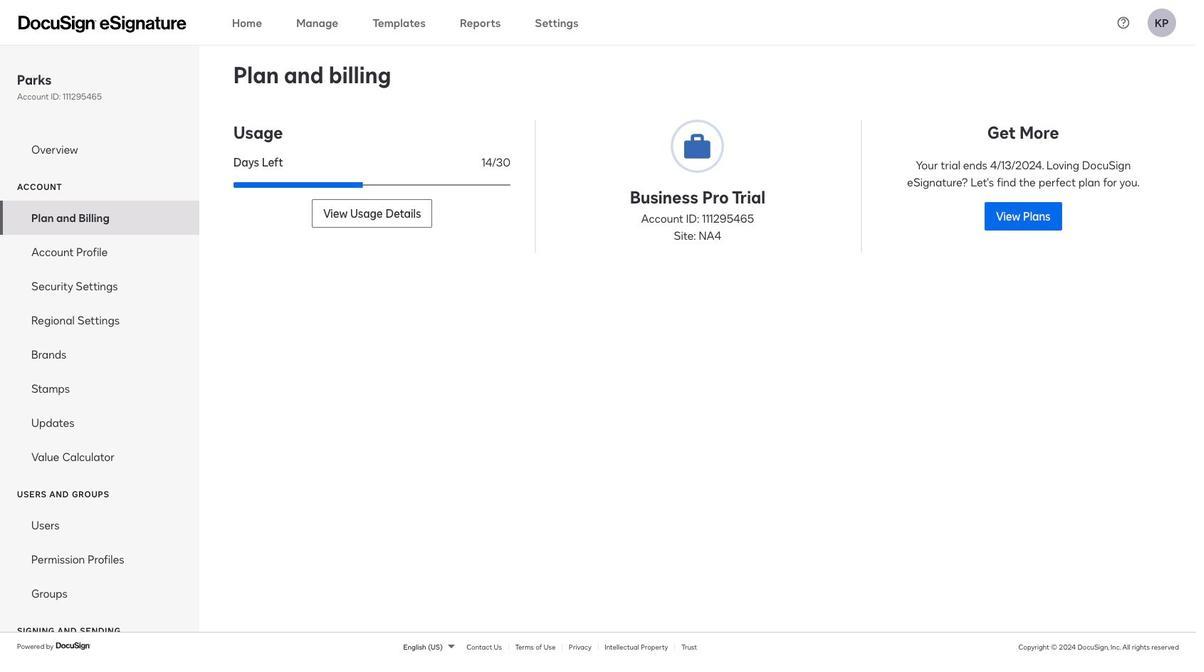 Task type: describe. For each thing, give the bounding box(es) containing it.
users and groups element
[[0, 509, 199, 611]]

docusign image
[[56, 641, 91, 653]]



Task type: vqa. For each thing, say whether or not it's contained in the screenshot.
DOCUSIGN image
yes



Task type: locate. For each thing, give the bounding box(es) containing it.
account element
[[0, 201, 199, 474]]

docusign admin image
[[19, 15, 187, 32]]



